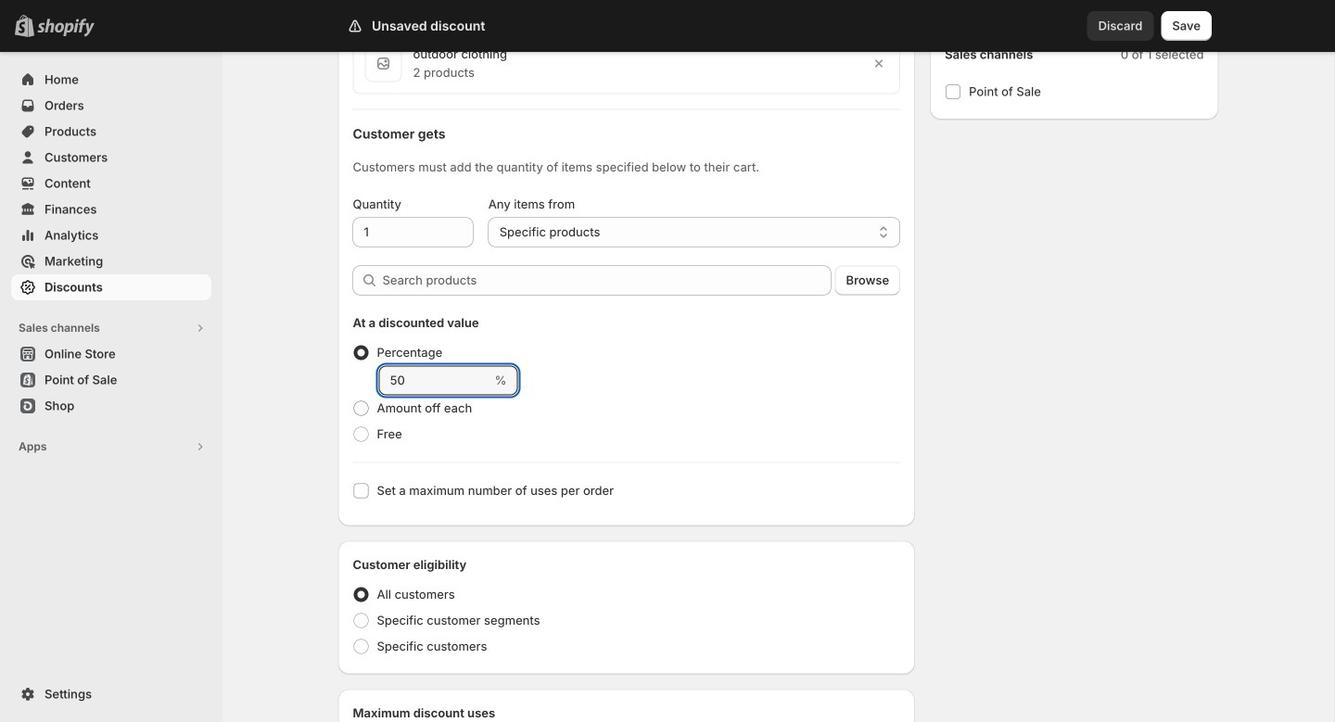 Task type: locate. For each thing, give the bounding box(es) containing it.
Search products text field
[[383, 266, 832, 295]]

shopify image
[[37, 18, 95, 37]]

None text field
[[353, 217, 474, 247], [379, 366, 491, 396], [353, 217, 474, 247], [379, 366, 491, 396]]



Task type: vqa. For each thing, say whether or not it's contained in the screenshot.
SEARCH PRODUCTS text box
yes



